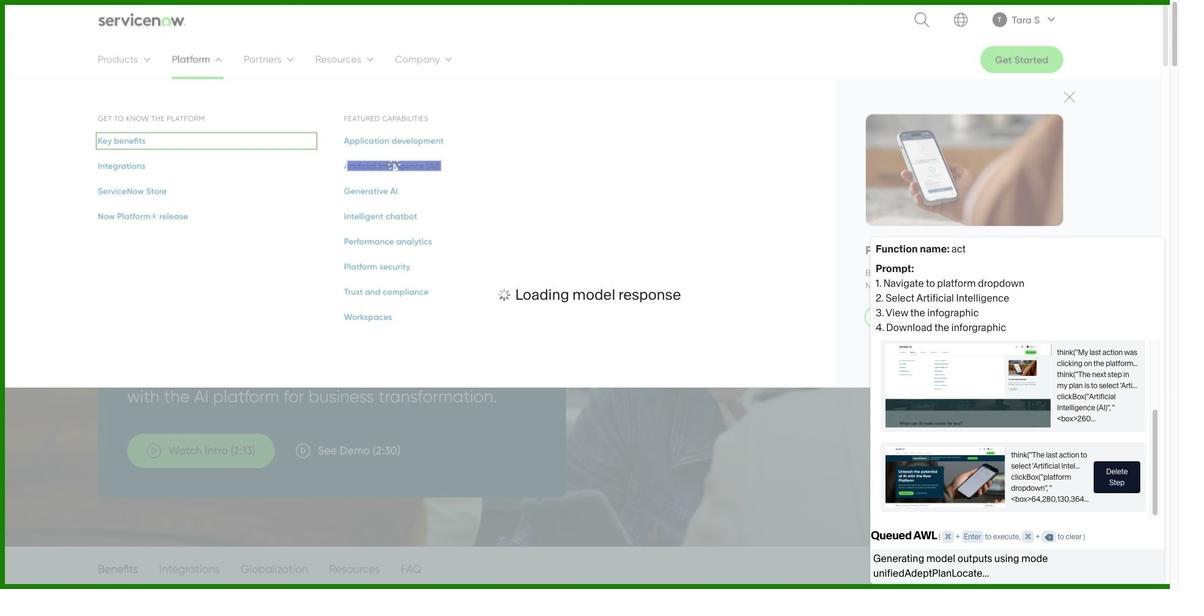 Task type: describe. For each thing, give the bounding box(es) containing it.
arc image
[[1012, 12, 1027, 27]]

servicenow image
[[99, 12, 187, 27]]



Task type: vqa. For each thing, say whether or not it's contained in the screenshot.
pause ambient video "element"
yes



Task type: locate. For each thing, give the bounding box(es) containing it.
pause ambient video element
[[1102, 498, 1136, 532]]

pause ambient video image
[[1112, 508, 1126, 522]]



